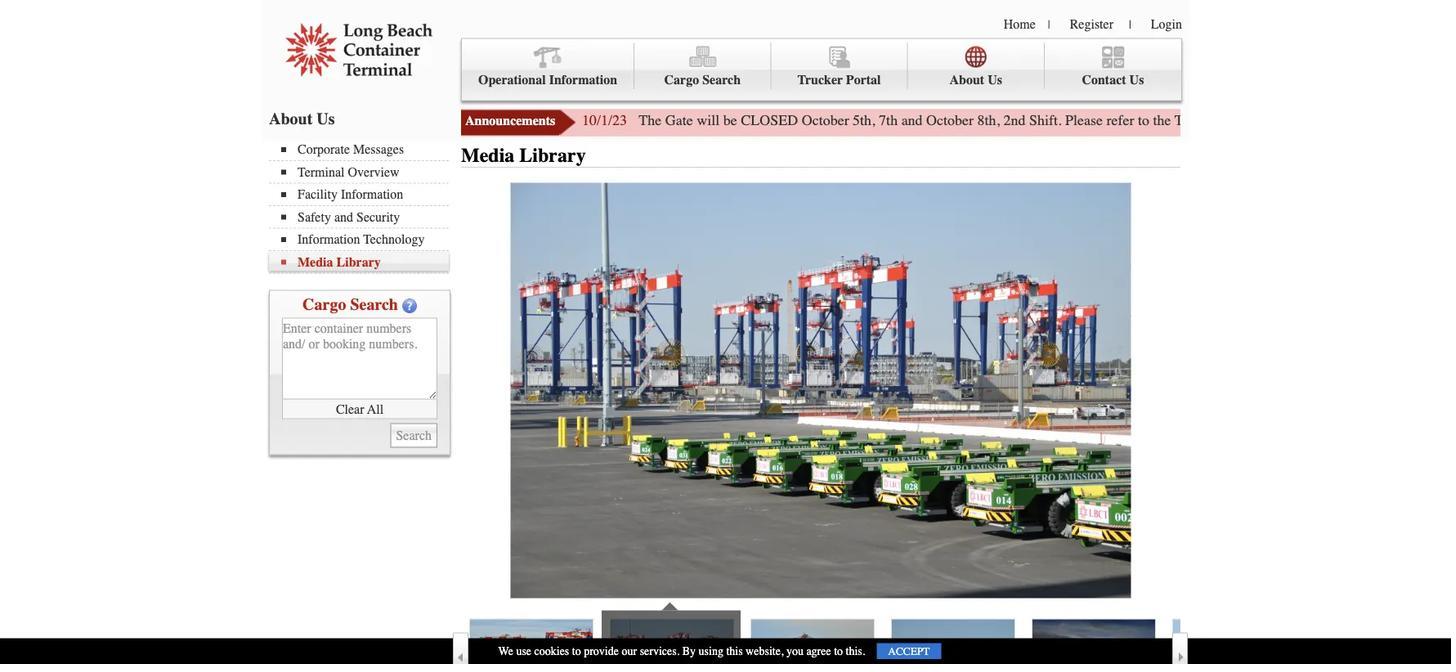 Task type: locate. For each thing, give the bounding box(es) containing it.
operational information link
[[462, 43, 635, 89]]

1 horizontal spatial about us
[[950, 72, 1003, 88]]

register
[[1070, 16, 1114, 31]]

search down media library link
[[350, 295, 398, 314]]

and right safety
[[334, 209, 353, 224]]

october left "8th,"
[[927, 112, 974, 129]]

1 | from the left
[[1048, 18, 1051, 31]]

information down safety
[[298, 232, 360, 247]]

0 vertical spatial menu bar
[[461, 38, 1183, 101]]

web
[[1284, 112, 1309, 129]]

cargo inside "cargo search" link
[[665, 72, 699, 88]]

contact
[[1082, 72, 1127, 88]]

cargo up will at the top left
[[665, 72, 699, 88]]

library down 'information technology' link on the top of page
[[337, 254, 381, 269]]

gate
[[665, 112, 693, 129], [1213, 112, 1241, 129]]

1 horizontal spatial library
[[520, 144, 586, 167]]

| left login link
[[1129, 18, 1132, 31]]

0 vertical spatial cargo
[[665, 72, 699, 88]]

media down safety
[[298, 254, 333, 269]]

1 horizontal spatial media
[[461, 144, 515, 167]]

None submit
[[390, 423, 438, 448]]

0 horizontal spatial |
[[1048, 18, 1051, 31]]

media
[[461, 144, 515, 167], [298, 254, 333, 269]]

contact us
[[1082, 72, 1144, 88]]

1 horizontal spatial october
[[927, 112, 974, 129]]

by
[[683, 645, 696, 658]]

menu bar containing operational information
[[461, 38, 1183, 101]]

1 vertical spatial cargo search
[[303, 295, 398, 314]]

information down overview
[[341, 187, 403, 202]]

0 vertical spatial about us
[[950, 72, 1003, 88]]

be
[[724, 112, 737, 129]]

use
[[516, 645, 532, 658]]

you
[[787, 645, 804, 658]]

library
[[520, 144, 586, 167], [337, 254, 381, 269]]

refer
[[1107, 112, 1135, 129]]

and inside corporate messages terminal overview facility information safety and security information technology media library
[[334, 209, 353, 224]]

1 vertical spatial and
[[334, 209, 353, 224]]

about up "8th,"
[[950, 72, 985, 88]]

and right 7th
[[902, 112, 923, 129]]

us for contact us link
[[1130, 72, 1144, 88]]

|
[[1048, 18, 1051, 31], [1129, 18, 1132, 31]]

shift.
[[1030, 112, 1062, 129]]

library down announcements
[[520, 144, 586, 167]]

accept
[[888, 645, 930, 658]]

facility
[[298, 187, 338, 202]]

search
[[703, 72, 741, 88], [350, 295, 398, 314]]

10/1/23
[[582, 112, 627, 129]]

cargo search down media library link
[[303, 295, 398, 314]]

0 horizontal spatial about us
[[269, 109, 335, 128]]

0 vertical spatial search
[[703, 72, 741, 88]]

operational
[[478, 72, 546, 88]]

about
[[950, 72, 985, 88], [269, 109, 313, 128]]

cargo search
[[665, 72, 741, 88], [303, 295, 398, 314]]

announcements
[[465, 113, 556, 128]]

facility information link
[[281, 187, 449, 202]]

media library link
[[281, 254, 449, 269]]

about us up 'corporate'
[[269, 109, 335, 128]]

1 horizontal spatial cargo
[[665, 72, 699, 88]]

1 vertical spatial media
[[298, 254, 333, 269]]

october left 5th,
[[802, 112, 849, 129]]

agree
[[807, 645, 831, 658]]

cargo down media library link
[[303, 295, 346, 314]]

1 vertical spatial library
[[337, 254, 381, 269]]

0 vertical spatial about
[[950, 72, 985, 88]]

1 horizontal spatial about
[[950, 72, 985, 88]]

about us inside about us link
[[950, 72, 1003, 88]]

please
[[1066, 112, 1103, 129]]

trucker portal link
[[772, 43, 908, 89]]

us
[[988, 72, 1003, 88], [1130, 72, 1144, 88], [317, 109, 335, 128]]

trucker portal
[[798, 72, 881, 88]]

clear all
[[336, 401, 384, 416]]

us up 'corporate'
[[317, 109, 335, 128]]

0 horizontal spatial to
[[572, 645, 581, 658]]

0 horizontal spatial menu bar
[[269, 140, 457, 274]]

2 horizontal spatial us
[[1130, 72, 1144, 88]]

0 horizontal spatial media
[[298, 254, 333, 269]]

2 vertical spatial information
[[298, 232, 360, 247]]

information up 10/1/23
[[549, 72, 618, 88]]

menu bar
[[461, 38, 1183, 101], [269, 140, 457, 274]]

home link
[[1004, 16, 1036, 31]]

cargo search up will at the top left
[[665, 72, 741, 88]]

1 horizontal spatial |
[[1129, 18, 1132, 31]]

media library
[[461, 144, 586, 167]]

gate right the
[[665, 112, 693, 129]]

menu bar containing corporate messages
[[269, 140, 457, 274]]

1 vertical spatial menu bar
[[269, 140, 457, 274]]

1 horizontal spatial gate
[[1213, 112, 1241, 129]]

0 horizontal spatial cargo
[[303, 295, 346, 314]]

october
[[802, 112, 849, 129], [927, 112, 974, 129]]

1 gate from the left
[[665, 112, 693, 129]]

0 horizontal spatial gate
[[665, 112, 693, 129]]

0 vertical spatial cargo search
[[665, 72, 741, 88]]

cargo
[[665, 72, 699, 88], [303, 295, 346, 314]]

about us link
[[908, 43, 1045, 89]]

media inside corporate messages terminal overview facility information safety and security information technology media library
[[298, 254, 333, 269]]

information
[[549, 72, 618, 88], [341, 187, 403, 202], [298, 232, 360, 247]]

we
[[499, 645, 514, 658]]

will
[[697, 112, 720, 129]]

media down announcements
[[461, 144, 515, 167]]

to left the
[[1138, 112, 1150, 129]]

trucker
[[798, 72, 843, 88]]

0 horizontal spatial about
[[269, 109, 313, 128]]

and
[[902, 112, 923, 129], [334, 209, 353, 224]]

0 vertical spatial information
[[549, 72, 618, 88]]

to left the provide
[[572, 645, 581, 658]]

about up 'corporate'
[[269, 109, 313, 128]]

0 horizontal spatial october
[[802, 112, 849, 129]]

5th,
[[853, 112, 876, 129]]

library inside corporate messages terminal overview facility information safety and security information technology media library
[[337, 254, 381, 269]]

1 horizontal spatial us
[[988, 72, 1003, 88]]

about us
[[950, 72, 1003, 88], [269, 109, 335, 128]]

gate right truck
[[1213, 112, 1241, 129]]

1 horizontal spatial menu bar
[[461, 38, 1183, 101]]

| right home
[[1048, 18, 1051, 31]]

we use cookies to provide our services. by using this website, you agree to this.
[[499, 645, 866, 658]]

to
[[1138, 112, 1150, 129], [572, 645, 581, 658], [834, 645, 843, 658]]

us right contact
[[1130, 72, 1144, 88]]

to left the this.
[[834, 645, 843, 658]]

all
[[367, 401, 384, 416]]

cargo search link
[[635, 43, 772, 89]]

0 vertical spatial and
[[902, 112, 923, 129]]

us up "8th,"
[[988, 72, 1003, 88]]

for
[[1344, 112, 1361, 129]]

2/19
[[658, 647, 685, 664]]

det
[[1437, 112, 1452, 129]]

provide
[[584, 645, 619, 658]]

search up "be"
[[703, 72, 741, 88]]

clear all button
[[282, 400, 438, 419]]

0 horizontal spatial library
[[337, 254, 381, 269]]

1 horizontal spatial and
[[902, 112, 923, 129]]

about us up "8th,"
[[950, 72, 1003, 88]]

0 horizontal spatial search
[[350, 295, 398, 314]]

0 horizontal spatial and
[[334, 209, 353, 224]]



Task type: describe. For each thing, give the bounding box(es) containing it.
1 vertical spatial search
[[350, 295, 398, 314]]

2nd
[[1004, 112, 1026, 129]]

portal
[[846, 72, 881, 88]]

our
[[622, 645, 637, 658]]

accept button
[[877, 643, 942, 659]]

clear
[[336, 401, 364, 416]]

closed
[[741, 112, 798, 129]]

this.
[[846, 645, 866, 658]]

0 horizontal spatial us
[[317, 109, 335, 128]]

about inside menu bar
[[950, 72, 985, 88]]

8th,
[[978, 112, 1000, 129]]

terminal
[[298, 164, 345, 180]]

using
[[699, 645, 724, 658]]

1 vertical spatial information
[[341, 187, 403, 202]]

0 vertical spatial library
[[520, 144, 586, 167]]

1 horizontal spatial cargo search
[[665, 72, 741, 88]]

1 vertical spatial about
[[269, 109, 313, 128]]

0 horizontal spatial cargo search
[[303, 295, 398, 314]]

this
[[727, 645, 743, 658]]

2 october from the left
[[927, 112, 974, 129]]

information technology link
[[281, 232, 449, 247]]

safety and security link
[[281, 209, 449, 224]]

2 gate from the left
[[1213, 112, 1241, 129]]

1 horizontal spatial search
[[703, 72, 741, 88]]

login link
[[1151, 16, 1183, 31]]

page
[[1313, 112, 1340, 129]]

website,
[[746, 645, 784, 658]]

0 vertical spatial media
[[461, 144, 515, 167]]

messages
[[353, 142, 404, 157]]

1 vertical spatial cargo
[[303, 295, 346, 314]]

overview
[[348, 164, 400, 180]]

services.
[[640, 645, 680, 658]]

corporate messages terminal overview facility information safety and security information technology media library
[[298, 142, 425, 269]]

us for about us link
[[988, 72, 1003, 88]]

the
[[639, 112, 662, 129]]

further
[[1365, 112, 1405, 129]]

register link
[[1070, 16, 1114, 31]]

7th
[[879, 112, 898, 129]]

technology
[[363, 232, 425, 247]]

login
[[1151, 16, 1183, 31]]

home
[[1004, 16, 1036, 31]]

1 vertical spatial about us
[[269, 109, 335, 128]]

corporate
[[298, 142, 350, 157]]

10/1/23 the gate will be closed october 5th, 7th and october 8th, 2nd shift. please refer to the truck gate hours web page for further gate det
[[582, 112, 1452, 129]]

2 horizontal spatial to
[[1138, 112, 1150, 129]]

1 horizontal spatial to
[[834, 645, 843, 658]]

operational information
[[478, 72, 618, 88]]

1 october from the left
[[802, 112, 849, 129]]

terminal overview link
[[281, 164, 449, 180]]

the
[[1154, 112, 1172, 129]]

gate
[[1409, 112, 1433, 129]]

Enter container numbers and/ or booking numbers.  text field
[[282, 318, 438, 400]]

2 | from the left
[[1129, 18, 1132, 31]]

hours
[[1245, 112, 1281, 129]]

cookies
[[534, 645, 569, 658]]

corporate messages link
[[281, 142, 449, 157]]

safety
[[298, 209, 331, 224]]

truck
[[1175, 112, 1210, 129]]

security
[[357, 209, 400, 224]]

contact us link
[[1045, 43, 1182, 89]]



Task type: vqa. For each thing, say whether or not it's contained in the screenshot.
cell
no



